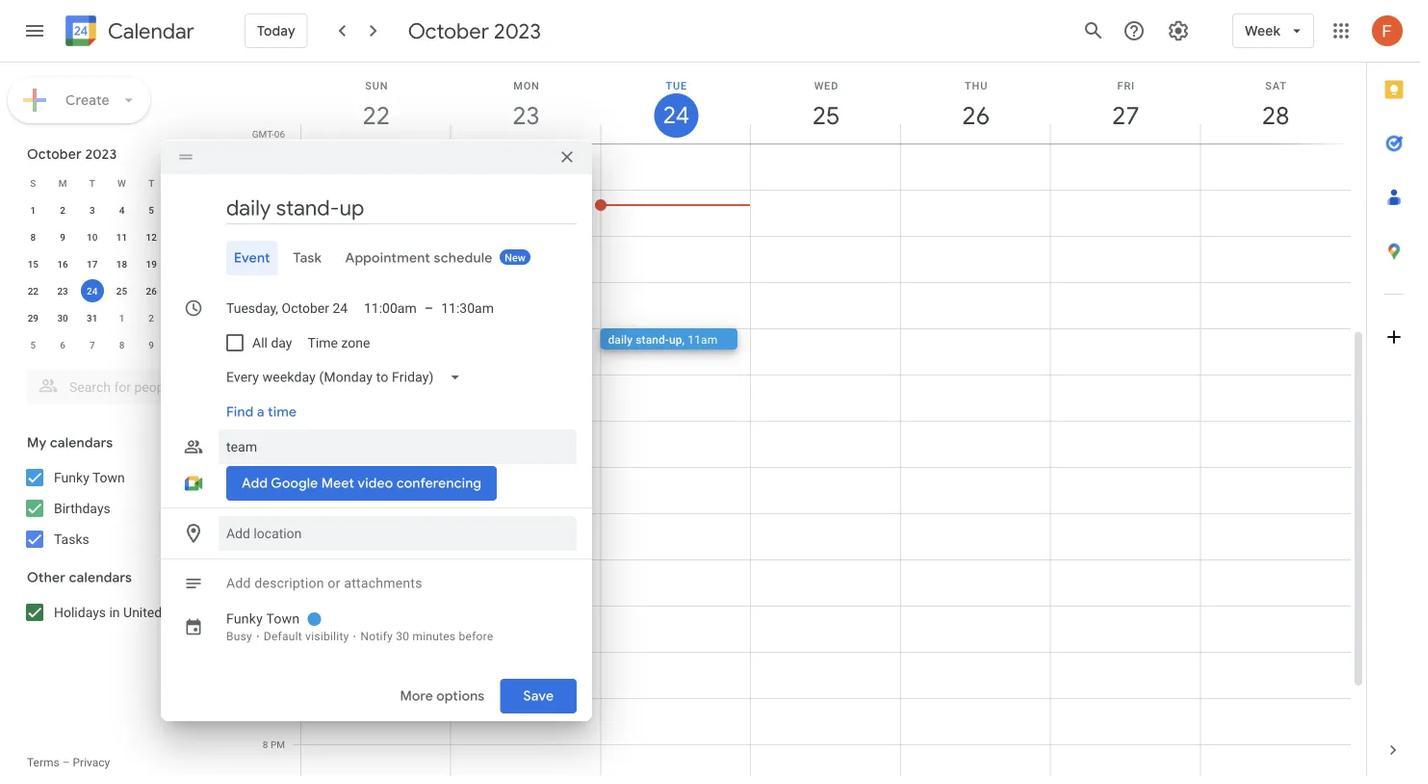 Task type: vqa. For each thing, say whether or not it's contained in the screenshot.
leftmost Funky Town
yes



Task type: describe. For each thing, give the bounding box(es) containing it.
12 for 12 pm
[[257, 369, 268, 380]]

27 link
[[1104, 93, 1148, 138]]

22 link
[[354, 93, 399, 138]]

time
[[268, 404, 297, 421]]

24, today element
[[81, 279, 104, 302]]

cell for 12
[[196, 223, 225, 250]]

cell for 5
[[196, 196, 225, 223]]

24 cell
[[77, 277, 107, 304]]

16
[[57, 258, 68, 270]]

task button
[[286, 241, 330, 275]]

1 vertical spatial funky
[[226, 611, 263, 627]]

terms
[[27, 756, 59, 769]]

sun 22
[[361, 79, 389, 131]]

appointment schedule
[[345, 249, 493, 267]]

23 element
[[51, 279, 74, 302]]

find
[[226, 404, 254, 421]]

new
[[505, 252, 526, 264]]

wed 25
[[811, 79, 839, 131]]

27 column header
[[1050, 63, 1201, 143]]

november 2 element
[[140, 306, 163, 329]]

25 element
[[110, 279, 133, 302]]

1 pm
[[263, 415, 285, 427]]

time
[[308, 335, 338, 351]]

schedule
[[434, 249, 493, 267]]

26 link
[[954, 93, 998, 138]]

pm for 6 pm
[[271, 646, 285, 658]]

am for 9 am
[[270, 230, 285, 242]]

my calendars button
[[4, 428, 239, 458]]

add
[[226, 575, 251, 591]]

time zone button
[[300, 325, 378, 360]]

week button
[[1233, 8, 1315, 54]]

22 element
[[22, 279, 45, 302]]

pm for 12 pm
[[271, 369, 285, 380]]

1 horizontal spatial town
[[266, 611, 300, 627]]

october 2023 grid
[[18, 169, 225, 358]]

10 for 10
[[87, 231, 98, 243]]

new element
[[500, 249, 531, 265]]

november 3 element
[[169, 306, 193, 329]]

3 for 3 pm
[[263, 508, 268, 519]]

gmt-
[[252, 128, 274, 140]]

1 vertical spatial october 2023
[[27, 145, 117, 163]]

23 link
[[504, 93, 548, 138]]

other calendars button
[[4, 562, 239, 593]]

sat
[[1266, 79, 1287, 91]]

24 column header
[[600, 63, 751, 143]]

w
[[118, 177, 126, 189]]

3 pm
[[263, 508, 285, 519]]

17
[[87, 258, 98, 270]]

22 inside column header
[[361, 100, 389, 131]]

calendar element
[[62, 12, 194, 54]]

cell for 9
[[196, 331, 225, 358]]

saturday column header
[[196, 169, 225, 196]]

daily stand-up , 11am
[[608, 333, 718, 346]]

27
[[1111, 100, 1139, 131]]

6 pm
[[263, 646, 285, 658]]

0 vertical spatial –
[[425, 300, 434, 316]]

november 1 element
[[110, 306, 133, 329]]

1 vertical spatial october
[[27, 145, 82, 163]]

11 element
[[110, 225, 133, 248]]

row containing 8
[[18, 223, 225, 250]]

task
[[293, 249, 322, 267]]

0 horizontal spatial –
[[62, 756, 70, 769]]

all day
[[252, 335, 292, 351]]

united
[[123, 604, 162, 620]]

25 link
[[804, 93, 848, 138]]

25 inside october 2023 grid
[[116, 285, 127, 297]]

minutes
[[413, 630, 456, 643]]

to element
[[425, 300, 434, 316]]

4 pm
[[263, 554, 285, 565]]

23 inside row
[[57, 285, 68, 297]]

november 8 element
[[110, 333, 133, 356]]

06
[[274, 128, 285, 140]]

Add title text field
[[226, 194, 577, 222]]

10 am
[[257, 276, 285, 288]]

25 inside wed 25
[[811, 100, 839, 131]]

find a time button
[[219, 395, 305, 430]]

7 for 7 am
[[263, 138, 268, 149]]

up
[[669, 333, 682, 346]]

16 element
[[51, 252, 74, 275]]

birthdays
[[54, 500, 110, 516]]

create button
[[8, 77, 150, 123]]

12 element
[[140, 225, 163, 248]]

18
[[116, 258, 127, 270]]

event
[[234, 249, 270, 267]]

24 link
[[654, 93, 698, 138]]

row containing 15
[[18, 250, 225, 277]]

notify
[[361, 630, 393, 643]]

stand-
[[636, 333, 669, 346]]

1 t from the left
[[89, 177, 95, 189]]

row containing 29
[[18, 304, 225, 331]]

Start time text field
[[364, 297, 417, 320]]

am for 10 am
[[270, 276, 285, 288]]

sun
[[365, 79, 388, 91]]

november 6 element
[[51, 333, 74, 356]]

11 am
[[257, 323, 285, 334]]

terms – privacy
[[27, 756, 110, 769]]

attachments
[[344, 575, 422, 591]]

daily
[[608, 333, 633, 346]]

tasks
[[54, 531, 89, 547]]

thu 26
[[961, 79, 989, 131]]

time zone
[[308, 335, 370, 351]]

description
[[255, 575, 324, 591]]

24 inside cell
[[87, 285, 98, 297]]

9 for november 9 element on the top left of the page
[[149, 339, 154, 351]]

24 inside 'column header'
[[662, 100, 688, 130]]

26 column header
[[900, 63, 1051, 143]]

10 element
[[81, 225, 104, 248]]

1 for 1 pm
[[263, 415, 268, 427]]

thu
[[965, 79, 988, 91]]

7 am
[[263, 138, 285, 149]]

0 horizontal spatial 8
[[30, 231, 36, 243]]

zone
[[341, 335, 370, 351]]

appointment
[[345, 249, 430, 267]]

grid containing 22
[[247, 63, 1367, 777]]

8 for 8 pm
[[263, 739, 268, 750]]

notify 30 minutes before
[[361, 630, 493, 643]]

s
[[30, 177, 36, 189]]

pm for 8 pm
[[271, 739, 285, 750]]

november 7 element
[[81, 333, 104, 356]]

default
[[264, 630, 302, 643]]

2 for 2 pm
[[263, 461, 268, 473]]

12 pm
[[257, 369, 285, 380]]

23 inside mon 23
[[511, 100, 539, 131]]

am for 7 am
[[270, 138, 285, 149]]

holidays in united states
[[54, 604, 204, 620]]

Guests text field
[[226, 430, 569, 464]]



Task type: locate. For each thing, give the bounding box(es) containing it.
0 horizontal spatial funky town
[[54, 469, 125, 485]]

privacy link
[[73, 756, 110, 769]]

1 vertical spatial town
[[266, 611, 300, 627]]

1 horizontal spatial 24
[[662, 100, 688, 130]]

3
[[89, 204, 95, 216], [263, 508, 268, 519]]

5 cell from the top
[[196, 331, 225, 358]]

1 horizontal spatial 11
[[257, 323, 268, 334]]

4 for 4
[[119, 204, 125, 216]]

1 horizontal spatial 22
[[361, 100, 389, 131]]

row up the 11 element
[[18, 169, 225, 196]]

24
[[662, 100, 688, 130], [87, 285, 98, 297]]

4 inside grid
[[263, 554, 268, 565]]

1 horizontal spatial 6
[[263, 646, 268, 658]]

8 inside grid
[[263, 739, 268, 750]]

2 t from the left
[[148, 177, 154, 189]]

busy
[[226, 630, 252, 643]]

0 horizontal spatial 2023
[[85, 145, 117, 163]]

1 horizontal spatial 3
[[263, 508, 268, 519]]

6 for 6
[[60, 339, 65, 351]]

4 row from the top
[[18, 250, 225, 277]]

5 up 12 'element'
[[149, 204, 154, 216]]

1 am from the top
[[270, 138, 285, 149]]

7 down 31 element
[[89, 339, 95, 351]]

25 column header
[[750, 63, 901, 143]]

0 horizontal spatial october
[[27, 145, 82, 163]]

0 horizontal spatial october 2023
[[27, 145, 117, 163]]

find a time
[[226, 404, 297, 421]]

7 inside row
[[89, 339, 95, 351]]

cell
[[196, 196, 225, 223], [196, 223, 225, 250], [196, 250, 225, 277], [196, 277, 225, 304], [196, 331, 225, 358]]

1 horizontal spatial 5
[[149, 204, 154, 216]]

town inside 'my calendars' list
[[92, 469, 125, 485]]

settings menu image
[[1167, 19, 1190, 42]]

2 vertical spatial 2
[[263, 461, 268, 473]]

pm
[[271, 369, 285, 380], [271, 415, 285, 427], [271, 461, 285, 473], [271, 508, 285, 519], [271, 554, 285, 565], [271, 646, 285, 658], [271, 739, 285, 750]]

all
[[252, 335, 268, 351]]

t
[[89, 177, 95, 189], [148, 177, 154, 189]]

3 row from the top
[[18, 223, 225, 250]]

2 row from the top
[[18, 196, 225, 223]]

26 element
[[140, 279, 163, 302]]

0 vertical spatial 6
[[60, 339, 65, 351]]

9 down november 2 element
[[149, 339, 154, 351]]

0 horizontal spatial 1
[[30, 204, 36, 216]]

row containing 22
[[18, 277, 225, 304]]

1 horizontal spatial t
[[148, 177, 154, 189]]

2 up 3 pm
[[263, 461, 268, 473]]

6 inside grid
[[263, 646, 268, 658]]

4 for 4 pm
[[263, 554, 268, 565]]

1 pm from the top
[[271, 369, 285, 380]]

t right w
[[148, 177, 154, 189]]

1 for 'november 1' element
[[119, 312, 125, 324]]

26 down 19
[[146, 285, 157, 297]]

1 vertical spatial 30
[[396, 630, 409, 643]]

1 horizontal spatial –
[[425, 300, 434, 316]]

22 inside row
[[28, 285, 39, 297]]

row containing 1
[[18, 196, 225, 223]]

town down my calendars dropdown button
[[92, 469, 125, 485]]

29
[[28, 312, 39, 324]]

0 horizontal spatial 5
[[30, 339, 36, 351]]

fri
[[1118, 79, 1135, 91]]

31 element
[[81, 306, 104, 329]]

0 vertical spatial 1
[[30, 204, 36, 216]]

7 inside grid
[[263, 138, 268, 149]]

0 vertical spatial 2
[[60, 204, 65, 216]]

november 5 element
[[22, 333, 45, 356]]

pm down default
[[271, 646, 285, 658]]

0 vertical spatial 2023
[[494, 17, 541, 44]]

2 vertical spatial 1
[[263, 415, 268, 427]]

22 down 'sun'
[[361, 100, 389, 131]]

2 vertical spatial 8
[[263, 739, 268, 750]]

0 horizontal spatial 26
[[146, 285, 157, 297]]

10 up 17 on the left top of the page
[[87, 231, 98, 243]]

12
[[146, 231, 157, 243], [257, 369, 268, 380]]

24 down tue
[[662, 100, 688, 130]]

9 am
[[263, 230, 285, 242]]

1 horizontal spatial october 2023
[[408, 17, 541, 44]]

pm down 6 pm
[[271, 739, 285, 750]]

friday column header
[[166, 169, 196, 196]]

town
[[92, 469, 125, 485], [266, 611, 300, 627]]

row group containing 1
[[18, 196, 225, 358]]

12 for 12
[[146, 231, 157, 243]]

calendars inside other calendars dropdown button
[[69, 569, 132, 586]]

3 up 10 element
[[89, 204, 95, 216]]

30 down '23' element
[[57, 312, 68, 324]]

row down 'november 1' element
[[18, 331, 225, 358]]

0 vertical spatial 11
[[116, 231, 127, 243]]

9
[[263, 230, 268, 242], [60, 231, 65, 243], [149, 339, 154, 351]]

1 vertical spatial 10
[[257, 276, 268, 288]]

12 down all
[[257, 369, 268, 380]]

4 inside row
[[119, 204, 125, 216]]

8
[[30, 231, 36, 243], [119, 339, 125, 351], [263, 739, 268, 750]]

8 pm
[[263, 739, 285, 750]]

1 vertical spatial 23
[[57, 285, 68, 297]]

10 inside grid
[[257, 276, 268, 288]]

End time text field
[[441, 297, 494, 320]]

0 horizontal spatial 9
[[60, 231, 65, 243]]

1 vertical spatial 2
[[149, 312, 154, 324]]

1 vertical spatial 7
[[89, 339, 95, 351]]

11 for 11
[[116, 231, 127, 243]]

0 horizontal spatial 12
[[146, 231, 157, 243]]

terms link
[[27, 756, 59, 769]]

–
[[425, 300, 434, 316], [62, 756, 70, 769]]

1 inside 'november 1' element
[[119, 312, 125, 324]]

0 horizontal spatial t
[[89, 177, 95, 189]]

22 down 15
[[28, 285, 39, 297]]

row up 25 element
[[18, 250, 225, 277]]

cell for 19
[[196, 250, 225, 277]]

visibility
[[305, 630, 349, 643]]

0 vertical spatial 5
[[149, 204, 154, 216]]

11 up all
[[257, 323, 268, 334]]

2 for november 2 element
[[149, 312, 154, 324]]

5 down 29 element
[[30, 339, 36, 351]]

1 vertical spatial 6
[[263, 646, 268, 658]]

0 horizontal spatial 25
[[116, 285, 127, 297]]

funky up 'busy'
[[226, 611, 263, 627]]

0 horizontal spatial 2
[[60, 204, 65, 216]]

6 pm from the top
[[271, 646, 285, 658]]

10 down event
[[257, 276, 268, 288]]

pm down 2 pm
[[271, 508, 285, 519]]

Start date text field
[[226, 297, 349, 320]]

1 row from the top
[[18, 169, 225, 196]]

– left 'end time' text field
[[425, 300, 434, 316]]

0 vertical spatial 10
[[87, 231, 98, 243]]

26 down the thu
[[961, 100, 989, 131]]

11am
[[688, 333, 718, 346]]

am for 11 am
[[270, 323, 285, 334]]

1 vertical spatial 25
[[116, 285, 127, 297]]

1 vertical spatial 4
[[263, 554, 268, 565]]

1 horizontal spatial funky
[[226, 611, 263, 627]]

19
[[146, 258, 157, 270]]

add description or attachments
[[226, 575, 422, 591]]

1 horizontal spatial 2023
[[494, 17, 541, 44]]

row down w
[[18, 196, 225, 223]]

6 down 30 element
[[60, 339, 65, 351]]

1 horizontal spatial 10
[[257, 276, 268, 288]]

30 element
[[51, 306, 74, 329]]

tue
[[666, 79, 688, 91]]

gmt-06
[[252, 128, 285, 140]]

10
[[87, 231, 98, 243], [257, 276, 268, 288]]

0 horizontal spatial town
[[92, 469, 125, 485]]

3 inside row
[[89, 204, 95, 216]]

1 vertical spatial 5
[[30, 339, 36, 351]]

2 am from the top
[[270, 230, 285, 242]]

0 vertical spatial 30
[[57, 312, 68, 324]]

row up 18 element
[[18, 223, 225, 250]]

1 horizontal spatial 23
[[511, 100, 539, 131]]

30 right notify
[[396, 630, 409, 643]]

1 vertical spatial funky town
[[226, 611, 300, 627]]

2 pm from the top
[[271, 415, 285, 427]]

Location text field
[[226, 516, 569, 551]]

25 down 18
[[116, 285, 127, 297]]

pm down day
[[271, 369, 285, 380]]

1 vertical spatial 3
[[263, 508, 268, 519]]

funky town inside 'my calendars' list
[[54, 469, 125, 485]]

3 inside grid
[[263, 508, 268, 519]]

3 am from the top
[[270, 276, 285, 288]]

row down 18 element
[[18, 277, 225, 304]]

None field
[[219, 360, 476, 395]]

0 vertical spatial 12
[[146, 231, 157, 243]]

today
[[257, 22, 295, 39]]

other calendars
[[27, 569, 132, 586]]

4 up description
[[263, 554, 268, 565]]

row containing s
[[18, 169, 225, 196]]

9 for 9 am
[[263, 230, 268, 242]]

9 up '16' element
[[60, 231, 65, 243]]

holidays
[[54, 604, 106, 620]]

11 up 18
[[116, 231, 127, 243]]

1 horizontal spatial tab list
[[1367, 63, 1420, 723]]

calendars right my
[[50, 434, 113, 452]]

privacy
[[73, 756, 110, 769]]

calendar heading
[[104, 18, 194, 45]]

0 horizontal spatial 11
[[116, 231, 127, 243]]

3 cell from the top
[[196, 250, 225, 277]]

1 vertical spatial 12
[[257, 369, 268, 380]]

11 inside october 2023 grid
[[116, 231, 127, 243]]

tue 24
[[662, 79, 688, 130]]

calendars for my calendars
[[50, 434, 113, 452]]

4 pm from the top
[[271, 508, 285, 519]]

row group
[[18, 196, 225, 358]]

0 vertical spatial 24
[[662, 100, 688, 130]]

pm for 1 pm
[[271, 415, 285, 427]]

4 am from the top
[[270, 323, 285, 334]]

0 horizontal spatial 10
[[87, 231, 98, 243]]

october 2023 up mon
[[408, 17, 541, 44]]

25
[[811, 100, 839, 131], [116, 285, 127, 297]]

week
[[1245, 22, 1281, 39]]

11 for 11 am
[[257, 323, 268, 334]]

3 for 3
[[89, 204, 95, 216]]

26 inside 26 column header
[[961, 100, 989, 131]]

before
[[459, 630, 493, 643]]

funky up birthdays
[[54, 469, 89, 485]]

1 cell from the top
[[196, 196, 225, 223]]

27 element
[[169, 279, 193, 302]]

15
[[28, 258, 39, 270]]

row up november 8 element
[[18, 304, 225, 331]]

6 down default
[[263, 646, 268, 658]]

26 inside 26 element
[[146, 285, 157, 297]]

0 vertical spatial 3
[[89, 204, 95, 216]]

funky inside 'my calendars' list
[[54, 469, 89, 485]]

5
[[149, 204, 154, 216], [30, 339, 36, 351]]

or
[[328, 575, 341, 591]]

1 vertical spatial calendars
[[69, 569, 132, 586]]

0 horizontal spatial 22
[[28, 285, 39, 297]]

0 vertical spatial 25
[[811, 100, 839, 131]]

states
[[165, 604, 204, 620]]

7
[[263, 138, 268, 149], [89, 339, 95, 351]]

10 for 10 am
[[257, 276, 268, 288]]

1 vertical spatial 24
[[87, 285, 98, 297]]

1 vertical spatial 2023
[[85, 145, 117, 163]]

a
[[257, 404, 264, 421]]

november 9 element
[[140, 333, 163, 356]]

1 horizontal spatial 1
[[119, 312, 125, 324]]

26
[[961, 100, 989, 131], [146, 285, 157, 297]]

24 down 17 on the left top of the page
[[87, 285, 98, 297]]

0 horizontal spatial tab list
[[176, 241, 577, 275]]

funky town up default
[[226, 611, 300, 627]]

0 horizontal spatial 6
[[60, 339, 65, 351]]

15 element
[[22, 252, 45, 275]]

8 for november 8 element
[[119, 339, 125, 351]]

17 element
[[81, 252, 104, 275]]

1 vertical spatial 11
[[257, 323, 268, 334]]

9 inside grid
[[263, 230, 268, 242]]

None search field
[[0, 362, 239, 404]]

t left w
[[89, 177, 95, 189]]

1 vertical spatial 8
[[119, 339, 125, 351]]

0 vertical spatial funky
[[54, 469, 89, 485]]

0 horizontal spatial 4
[[119, 204, 125, 216]]

9 up event
[[263, 230, 268, 242]]

12 inside 'element'
[[146, 231, 157, 243]]

7 left 06
[[263, 138, 268, 149]]

0 vertical spatial calendars
[[50, 434, 113, 452]]

2 down m
[[60, 204, 65, 216]]

0 vertical spatial 4
[[119, 204, 125, 216]]

12 up 19
[[146, 231, 157, 243]]

4 up the 11 element
[[119, 204, 125, 216]]

1
[[30, 204, 36, 216], [119, 312, 125, 324], [263, 415, 268, 427]]

2023 up mon
[[494, 17, 541, 44]]

8 down 'november 1' element
[[119, 339, 125, 351]]

4
[[119, 204, 125, 216], [263, 554, 268, 565]]

2 down 26 element
[[149, 312, 154, 324]]

pm for 3 pm
[[271, 508, 285, 519]]

calendars for other calendars
[[69, 569, 132, 586]]

tab list containing event
[[176, 241, 577, 275]]

23 column header
[[450, 63, 601, 143]]

2 horizontal spatial 2
[[263, 461, 268, 473]]

other
[[27, 569, 66, 586]]

8 up 15 element
[[30, 231, 36, 243]]

3 pm from the top
[[271, 461, 285, 473]]

calendars up in
[[69, 569, 132, 586]]

25 down wed
[[811, 100, 839, 131]]

pm up description
[[271, 554, 285, 565]]

2 horizontal spatial 9
[[263, 230, 268, 242]]

0 horizontal spatial 3
[[89, 204, 95, 216]]

22 column header
[[300, 63, 451, 143]]

am
[[270, 138, 285, 149], [270, 230, 285, 242], [270, 276, 285, 288], [270, 323, 285, 334]]

in
[[109, 604, 120, 620]]

funky
[[54, 469, 89, 485], [226, 611, 263, 627]]

1 horizontal spatial 26
[[961, 100, 989, 131]]

0 vertical spatial october
[[408, 17, 489, 44]]

funky town up birthdays
[[54, 469, 125, 485]]

pm down 1 pm
[[271, 461, 285, 473]]

calendar
[[108, 18, 194, 45]]

grid
[[247, 63, 1367, 777]]

2 pm
[[263, 461, 285, 473]]

10 inside 10 element
[[87, 231, 98, 243]]

0 horizontal spatial 7
[[89, 339, 95, 351]]

0 vertical spatial 23
[[511, 100, 539, 131]]

november 4 element
[[199, 306, 222, 329]]

23 down the '16'
[[57, 285, 68, 297]]

29 element
[[22, 306, 45, 329]]

0 vertical spatial 8
[[30, 231, 36, 243]]

6 inside row
[[60, 339, 65, 351]]

28 column header
[[1200, 63, 1351, 143]]

1 horizontal spatial 7
[[263, 138, 268, 149]]

tab list
[[1367, 63, 1420, 723], [176, 241, 577, 275]]

1 vertical spatial 22
[[28, 285, 39, 297]]

my
[[27, 434, 47, 452]]

create
[[65, 91, 110, 109]]

october 2023 up m
[[27, 145, 117, 163]]

october
[[408, 17, 489, 44], [27, 145, 82, 163]]

6 row from the top
[[18, 304, 225, 331]]

4 cell from the top
[[196, 277, 225, 304]]

2 horizontal spatial 8
[[263, 739, 268, 750]]

my calendars list
[[4, 462, 239, 555]]

funky town
[[54, 469, 125, 485], [226, 611, 300, 627]]

5 pm from the top
[[271, 554, 285, 565]]

1 horizontal spatial 25
[[811, 100, 839, 131]]

2 horizontal spatial 1
[[263, 415, 268, 427]]

11
[[116, 231, 127, 243], [257, 323, 268, 334]]

day
[[271, 335, 292, 351]]

mon
[[514, 79, 540, 91]]

0 vertical spatial 26
[[961, 100, 989, 131]]

calendars inside my calendars dropdown button
[[50, 434, 113, 452]]

28
[[1261, 100, 1289, 131]]

1 vertical spatial –
[[62, 756, 70, 769]]

row containing 5
[[18, 331, 225, 358]]

1 horizontal spatial 8
[[119, 339, 125, 351]]

1 horizontal spatial 30
[[396, 630, 409, 643]]

2 cell from the top
[[196, 223, 225, 250]]

fri 27
[[1111, 79, 1139, 131]]

m
[[58, 177, 67, 189]]

0 vertical spatial town
[[92, 469, 125, 485]]

5 row from the top
[[18, 277, 225, 304]]

0 vertical spatial 22
[[361, 100, 389, 131]]

1 horizontal spatial 4
[[263, 554, 268, 565]]

3 down 2 pm
[[263, 508, 268, 519]]

28 link
[[1254, 93, 1298, 138]]

1 vertical spatial 26
[[146, 285, 157, 297]]

1 horizontal spatial october
[[408, 17, 489, 44]]

Search for people text field
[[39, 370, 208, 404]]

row
[[18, 169, 225, 196], [18, 196, 225, 223], [18, 223, 225, 250], [18, 250, 225, 277], [18, 277, 225, 304], [18, 304, 225, 331], [18, 331, 225, 358]]

1 horizontal spatial 9
[[149, 339, 154, 351]]

event button
[[226, 241, 278, 275]]

23
[[511, 100, 539, 131], [57, 285, 68, 297]]

2023 down create
[[85, 145, 117, 163]]

pm right a
[[271, 415, 285, 427]]

30 inside row
[[57, 312, 68, 324]]

pm for 4 pm
[[271, 554, 285, 565]]

sat 28
[[1261, 79, 1289, 131]]

23 down mon
[[511, 100, 539, 131]]

– right terms
[[62, 756, 70, 769]]

7 pm from the top
[[271, 739, 285, 750]]

18 element
[[110, 252, 133, 275]]

my calendars
[[27, 434, 113, 452]]

1 horizontal spatial funky town
[[226, 611, 300, 627]]

1 horizontal spatial 12
[[257, 369, 268, 380]]

7 for 7
[[89, 339, 95, 351]]

1 inside grid
[[263, 415, 268, 427]]

main drawer image
[[23, 19, 46, 42]]

8 down 6 pm
[[263, 739, 268, 750]]

mon 23
[[511, 79, 540, 131]]

6 for 6 pm
[[263, 646, 268, 658]]

30
[[57, 312, 68, 324], [396, 630, 409, 643]]

town up default
[[266, 611, 300, 627]]

pm for 2 pm
[[271, 461, 285, 473]]

19 element
[[140, 252, 163, 275]]

31
[[87, 312, 98, 324]]

7 row from the top
[[18, 331, 225, 358]]



